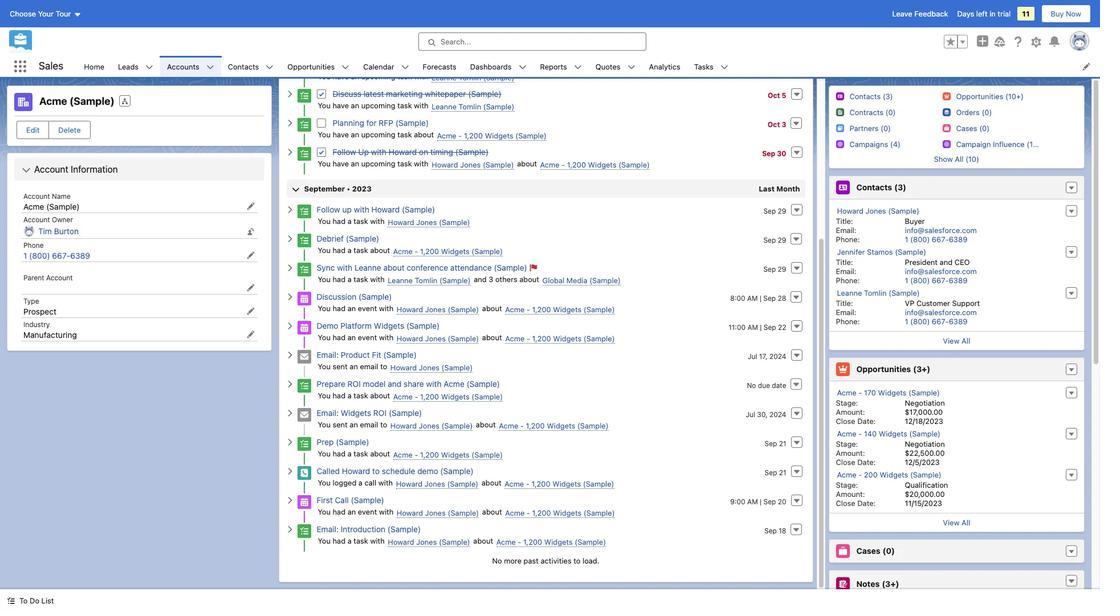 Task type: describe. For each thing, give the bounding box(es) containing it.
leanne tomlin (sample) link down the "whitepaper"
[[432, 102, 515, 112]]

acme inside acme - 170 widgets (sample) link
[[837, 388, 857, 398]]

sync with leanne about conference attendance (sample) link
[[317, 263, 527, 273]]

9 you from the top
[[318, 333, 331, 342]]

amount: for $22,500.00 close date:
[[836, 449, 865, 458]]

a inside the you logged a call with howard jones (sample) about acme - 1,200 widgets (sample)
[[359, 478, 363, 488]]

6389 for president and ceo email:
[[949, 276, 968, 285]]

667- for buyer email:
[[932, 235, 949, 244]]

21 for called howard to schedule demo (sample) link in the left bottom of the page
[[779, 469, 787, 477]]

0 vertical spatial all
[[955, 155, 964, 164]]

tim burton
[[38, 226, 79, 236]]

to up call
[[373, 467, 380, 476]]

(sample) inside 'you had a task with howard jones (sample)'
[[439, 218, 470, 227]]

about inside the you logged a call with howard jones (sample) about acme - 1,200 widgets (sample)
[[482, 478, 502, 488]]

account right the parent
[[46, 274, 73, 282]]

opportunities image for opportunities
[[836, 363, 850, 376]]

howard inside the you sent an email to howard jones (sample)
[[391, 363, 417, 372]]

acme inside the you logged a call with howard jones (sample) about acme - 1,200 widgets (sample)
[[505, 480, 524, 489]]

sent for you sent an email to howard jones (sample)
[[333, 362, 348, 371]]

days left in trial
[[958, 9, 1011, 18]]

search... button
[[419, 33, 647, 51]]

to for you sent an email to howard jones (sample) about acme - 1,200 widgets (sample)
[[380, 420, 387, 429]]

- inside the you had a task with howard jones (sample) about acme - 1,200 widgets (sample)
[[518, 538, 522, 547]]

phone: for president and ceo email:
[[836, 276, 860, 285]]

discussion (sample)
[[317, 292, 392, 302]]

text default image inside tasks list item
[[721, 63, 729, 71]]

edit
[[26, 125, 40, 135]]

leanne tomlin (sample) link up the vp
[[837, 289, 920, 298]]

had inside the you had a task with leanne tomlin (sample) and 3 others about global media (sample)
[[333, 275, 346, 284]]

1 (800) 667-6389 link for president and ceo email:
[[905, 276, 968, 285]]

2 have from the top
[[333, 101, 349, 110]]

debrief
[[317, 234, 344, 244]]

and inside the you had a task with leanne tomlin (sample) and 3 others about global media (sample)
[[474, 275, 487, 284]]

2023
[[352, 184, 372, 193]]

widgets inside you have an upcoming task with howard jones (sample) about acme - 1,200 widgets (sample)
[[588, 160, 617, 169]]

5
[[782, 91, 787, 100]]

with up discuss latest marketing whitepaper (sample)
[[414, 72, 429, 81]]

7 had from the top
[[333, 449, 346, 459]]

acme - 170 widgets (sample)
[[837, 388, 940, 398]]

task up marketing
[[398, 72, 412, 81]]

acme - 140 widgets (sample) element
[[830, 427, 1085, 468]]

task down debrief (sample) link
[[354, 246, 368, 255]]

owner
[[52, 216, 73, 224]]

jones inside the you logged a call with howard jones (sample) about acme - 1,200 widgets (sample)
[[425, 480, 445, 489]]

with down "demo platform widgets (sample)" link
[[379, 333, 394, 342]]

jones inside you have an upcoming task with howard jones (sample) about acme - 1,200 widgets (sample)
[[460, 160, 481, 169]]

howard jones (sample) link for jul 17, 2024
[[391, 363, 473, 373]]

attendance
[[450, 263, 492, 273]]

- inside you have an upcoming task with howard jones (sample) about acme - 1,200 widgets (sample)
[[562, 160, 565, 169]]

view all link for (3)
[[830, 331, 1085, 350]]

called
[[317, 467, 340, 476]]

with inside the you had a task with howard jones (sample) about acme - 1,200 widgets (sample)
[[370, 537, 385, 546]]

edit account name image
[[247, 202, 255, 210]]

cases image
[[836, 545, 850, 558]]

an inside you have an upcoming task about acme - 1,200 widgets (sample)
[[351, 130, 359, 139]]

info@salesforce.com link for vp
[[905, 308, 977, 317]]

(0)
[[883, 546, 895, 556]]

about inside you have an upcoming task with howard jones (sample) about acme - 1,200 widgets (sample)
[[517, 159, 537, 168]]

6 you from the top
[[318, 246, 331, 255]]

acme - 140 widgets (sample)
[[837, 429, 941, 439]]

your
[[38, 9, 54, 18]]

task inside you have an upcoming task with howard jones (sample) about acme - 1,200 widgets (sample)
[[398, 159, 412, 168]]

first call (sample)
[[317, 496, 384, 505]]

2024 for email: product fit (sample)
[[770, 352, 787, 361]]

text default image inside opportunities list item
[[342, 63, 350, 71]]

list containing home
[[77, 56, 1101, 77]]

close for $20,000.00 close date:
[[836, 499, 856, 508]]

sep 29 for follow up with howard (sample)
[[764, 207, 787, 216]]

prepare roi model and share with acme (sample)
[[317, 379, 500, 389]]

an inside you have an upcoming task with howard jones (sample) about acme - 1,200 widgets (sample)
[[351, 159, 359, 168]]

about inside 'you sent an email to howard jones (sample) about acme - 1,200 widgets (sample)'
[[476, 420, 496, 429]]

no due date
[[747, 382, 787, 390]]

view for opportunities (3+)
[[943, 518, 960, 528]]

and inside president and ceo email:
[[940, 258, 953, 267]]

you have an upcoming task about acme - 1,200 widgets (sample)
[[318, 130, 547, 140]]

667- for president and ceo email:
[[932, 276, 949, 285]]

oct for you have an upcoming task about acme - 1,200 widgets (sample)
[[768, 120, 780, 129]]

29 for follow up with howard (sample)
[[778, 207, 787, 216]]

text default image inside account information dropdown button
[[22, 166, 31, 175]]

phone: for buyer email:
[[836, 235, 860, 244]]

acme inside you have an upcoming task with howard jones (sample) about acme - 1,200 widgets (sample)
[[540, 160, 560, 169]]

leanne tomlin (sample) element
[[830, 286, 1085, 327]]

called howard to schedule demo (sample)
[[317, 467, 474, 476]]

1 (800) 667-6389 for president and ceo email:
[[905, 276, 968, 285]]

cases
[[857, 546, 881, 556]]

sent for you sent an email to howard jones (sample) about acme - 1,200 widgets (sample)
[[333, 420, 348, 429]]

(800) for leanne tomlin (sample)
[[911, 317, 930, 326]]

no more past activities to load. status
[[286, 557, 806, 566]]

with right share
[[426, 379, 442, 389]]

planning for rfp (sample) link
[[333, 118, 429, 128]]

activities
[[541, 557, 572, 566]]

email: introduction (sample)
[[317, 525, 421, 534]]

discuss latest marketing whitepaper (sample) link
[[333, 89, 502, 99]]

qualification
[[905, 481, 949, 490]]

jennifer
[[837, 248, 865, 257]]

home
[[84, 62, 104, 71]]

jones inside the you had a task with howard jones (sample) about acme - 1,200 widgets (sample)
[[417, 538, 437, 547]]

8 you from the top
[[318, 304, 331, 313]]

leanne tomlin (sample) link down "conference"
[[388, 276, 471, 286]]

with inside 'you had a task with howard jones (sample)'
[[370, 217, 385, 226]]

1 (800) 667-6389 link up parent account
[[23, 251, 90, 261]]

tomlin up vp customer support email:
[[865, 289, 887, 298]]

debrief (sample) link
[[317, 234, 379, 244]]

widgets inside 'you sent an email to howard jones (sample) about acme - 1,200 widgets (sample)'
[[547, 421, 576, 431]]

task inside you have an upcoming task about acme - 1,200 widgets (sample)
[[398, 130, 412, 139]]

last
[[759, 184, 775, 193]]

planning
[[333, 118, 364, 128]]

with right the up
[[354, 205, 369, 214]]

contracts (0)
[[850, 108, 896, 117]]

jones inside 'you had a task with howard jones (sample)'
[[417, 218, 437, 227]]

a inside the you had a task with howard jones (sample) about acme - 1,200 widgets (sample)
[[348, 537, 352, 546]]

2 you had a task about acme - 1,200 widgets (sample) from the top
[[318, 391, 503, 401]]

event image for first
[[297, 496, 311, 509]]

text default image inside calendar 'list item'
[[401, 63, 409, 71]]

leanne tomlin (sample) link down dashboards
[[432, 73, 515, 83]]

vp
[[905, 299, 915, 308]]

reports list item
[[534, 56, 589, 77]]

buyer
[[905, 217, 925, 226]]

you inside you have an upcoming task with howard jones (sample) about acme - 1,200 widgets (sample)
[[318, 159, 331, 168]]

with up email: introduction (sample) link
[[379, 508, 394, 517]]

you have an upcoming task with howard jones (sample) about acme - 1,200 widgets (sample)
[[318, 159, 650, 169]]

(3+) for notes (3+)
[[882, 580, 900, 589]]

contacts image
[[836, 181, 850, 194]]

you inside you have an upcoming task about acme - 1,200 widgets (sample)
[[318, 130, 331, 139]]

with right sync
[[337, 263, 353, 273]]

email: inside vp customer support email:
[[836, 308, 857, 317]]

3 29 from the top
[[778, 265, 787, 274]]

task image for follow
[[297, 205, 311, 219]]

had inside the you had a task with howard jones (sample) about acme - 1,200 widgets (sample)
[[333, 537, 346, 546]]

latest
[[364, 89, 384, 99]]

200
[[864, 471, 878, 480]]

account name
[[23, 192, 71, 201]]

rfp
[[379, 118, 394, 128]]

with inside you have an upcoming task with howard jones (sample) about acme - 1,200 widgets (sample)
[[414, 159, 429, 168]]

media
[[567, 276, 588, 285]]

email: introduction (sample) link
[[317, 525, 421, 534]]

acme - 170 widgets (sample) link
[[837, 388, 940, 398]]

task image for prep
[[297, 438, 311, 451]]

task down model
[[354, 391, 368, 400]]

follow for follow up with howard on timing (sample)
[[333, 147, 356, 157]]

2 you have an upcoming task with leanne tomlin (sample) from the top
[[318, 101, 515, 111]]

call
[[365, 478, 377, 488]]

calendar link
[[357, 56, 401, 77]]

acme - 200 widgets (sample)
[[837, 471, 942, 480]]

follow up with howard (sample)
[[317, 205, 435, 214]]

edit phone image
[[247, 252, 255, 259]]

20
[[778, 498, 787, 506]]

close for $17,000.00 close date:
[[836, 417, 856, 426]]

demo platform widgets (sample) link
[[317, 321, 440, 331]]

(3)
[[895, 183, 907, 192]]

negotiation amount: for $17,000.00
[[836, 399, 945, 417]]

2 upcoming from the top
[[361, 101, 396, 110]]

1,200 inside you have an upcoming task with howard jones (sample) about acme - 1,200 widgets (sample)
[[567, 160, 586, 169]]

to for you sent an email to howard jones (sample)
[[380, 362, 387, 371]]

leave feedback link
[[893, 9, 949, 18]]

1,200 inside the you logged a call with howard jones (sample) about acme - 1,200 widgets (sample)
[[532, 480, 551, 489]]

1 vertical spatial acme (sample)
[[23, 202, 80, 212]]

a down debrief (sample) link
[[348, 246, 352, 255]]

information
[[71, 164, 118, 175]]

acme - 200 widgets (sample) element
[[830, 468, 1085, 509]]

jennifer stamos (sample)
[[837, 248, 927, 257]]

29 for debrief (sample)
[[778, 236, 787, 245]]

opportunities image for opportunities (10+)
[[943, 92, 951, 100]]

(3+) for opportunities (3+)
[[914, 365, 931, 374]]

1 (800) 667-6389 link for buyer email:
[[905, 235, 968, 244]]

show
[[935, 155, 953, 164]]

1 for leanne tomlin (sample)
[[905, 317, 909, 326]]

view all link for (3+)
[[830, 513, 1085, 532]]

leanne down "forecasts"
[[432, 73, 457, 82]]

| for widgets
[[760, 323, 762, 332]]

event for platform
[[358, 333, 377, 342]]

667- down 'tim burton' link
[[52, 251, 70, 261]]

logged call image
[[297, 467, 311, 480]]

1,200 inside the you had a task with howard jones (sample) about acme - 1,200 widgets (sample)
[[524, 538, 542, 547]]

prospect
[[23, 307, 56, 317]]

text default image inside "dashboards" list item
[[519, 63, 527, 71]]

email: right email image
[[317, 350, 339, 360]]

text default image inside leads list item
[[145, 63, 153, 71]]

an down discussion (sample)
[[348, 304, 356, 313]]

up
[[358, 147, 369, 157]]

stage: for acme - 170 widgets (sample)
[[836, 399, 859, 408]]

1 (800) 667-6389 up parent account
[[23, 251, 90, 261]]

introduction
[[341, 525, 386, 534]]

contacts (3) link
[[850, 92, 893, 102]]

1 you have an upcoming task with leanne tomlin (sample) from the top
[[318, 72, 515, 82]]

1,200 inside 'you sent an email to howard jones (sample) about acme - 1,200 widgets (sample)'
[[526, 421, 545, 431]]

upcoming inside you have an upcoming task about acme - 1,200 widgets (sample)
[[361, 130, 396, 139]]

you inside 'you had a task with howard jones (sample)'
[[318, 217, 331, 226]]

info@salesforce.com for president
[[905, 267, 977, 276]]

edit button
[[17, 121, 49, 139]]

account for account information
[[34, 164, 68, 175]]

no for no more past activities to load.
[[492, 557, 502, 566]]

with down discuss latest marketing whitepaper (sample) link
[[414, 101, 429, 110]]

acme - 200 widgets (sample) link
[[837, 471, 942, 480]]

event image for demo
[[297, 321, 311, 335]]

you had an event with howard jones (sample) about acme - 1,200 widgets (sample) for first call (sample)
[[318, 508, 615, 518]]

3 inside the you had a task with leanne tomlin (sample) and 3 others about global media (sample)
[[489, 275, 494, 284]]

howard inside you have an upcoming task with howard jones (sample) about acme - 1,200 widgets (sample)
[[432, 160, 458, 169]]

9:00 am | sep 20
[[731, 498, 787, 506]]

jennifer stamos (sample) link
[[837, 248, 927, 257]]

all for (3+)
[[962, 518, 971, 528]]

an down discuss
[[351, 101, 359, 110]]

with inside the you logged a call with howard jones (sample) about acme - 1,200 widgets (sample)
[[379, 478, 393, 488]]

you had a task about acme - 1,200 widgets (sample) for debrief (sample)
[[318, 246, 503, 256]]

you inside the you logged a call with howard jones (sample) about acme - 1,200 widgets (sample)
[[318, 478, 331, 488]]

contracts image
[[836, 108, 844, 116]]

11
[[1023, 9, 1030, 18]]

demo
[[418, 467, 438, 476]]

task inside the you had a task with howard jones (sample) about acme - 1,200 widgets (sample)
[[354, 537, 368, 546]]

orders image
[[943, 108, 951, 116]]

campaign influence (10+)
[[957, 140, 1046, 149]]

all for (3)
[[962, 336, 971, 346]]

with up "demo platform widgets (sample)" link
[[379, 304, 394, 313]]

email: product fit (sample) link
[[317, 350, 417, 360]]

2 you from the top
[[318, 101, 331, 110]]

choose your tour
[[10, 9, 71, 18]]

event for call
[[358, 508, 377, 517]]

task inside the you had a task with leanne tomlin (sample) and 3 others about global media (sample)
[[354, 275, 368, 284]]

follow up with howard on timing (sample)
[[333, 147, 489, 157]]

0 vertical spatial |
[[760, 294, 762, 303]]

howard inside the you had a task with howard jones (sample) about acme - 1,200 widgets (sample)
[[388, 538, 414, 547]]

do
[[30, 597, 39, 606]]

qualification amount:
[[836, 481, 949, 499]]

howard jones (sample) link for 8:00 am | sep 28
[[397, 305, 479, 315]]

phone
[[23, 241, 44, 250]]

•
[[347, 184, 350, 193]]

1 down phone
[[23, 251, 27, 261]]

8 had from the top
[[333, 508, 346, 517]]

6389 down burton
[[70, 251, 90, 261]]

1 upcoming from the top
[[361, 72, 396, 81]]

(sample) inside you have an upcoming task about acme - 1,200 widgets (sample)
[[516, 131, 547, 140]]

on
[[419, 147, 428, 157]]

5 had from the top
[[333, 333, 346, 342]]

amount: for $17,000.00 close date:
[[836, 408, 865, 417]]

task image for prepare
[[297, 379, 311, 393]]

am for (sample)
[[748, 498, 758, 506]]

howard jones (sample)
[[837, 206, 920, 216]]

high-priority task image
[[530, 264, 538, 272]]

email image
[[297, 408, 311, 422]]

title: for howard jones (sample)
[[836, 217, 854, 226]]

contracts (0) link
[[850, 108, 896, 117]]

campaign
[[957, 140, 991, 149]]

contacts image
[[836, 92, 844, 100]]

info@salesforce.com phone: for vp
[[836, 308, 977, 326]]

you had a task about acme - 1,200 widgets (sample) for prep (sample)
[[318, 449, 503, 460]]

sync with leanne about conference attendance (sample)
[[317, 263, 527, 273]]

account for account name
[[23, 192, 50, 201]]

0 vertical spatial roi
[[348, 379, 361, 389]]

acme inside the you had a task with howard jones (sample) about acme - 1,200 widgets (sample)
[[497, 538, 516, 547]]

analytics link
[[642, 56, 688, 77]]

leanne inside the you had a task with leanne tomlin (sample) and 3 others about global media (sample)
[[388, 276, 413, 285]]

days
[[958, 9, 975, 18]]

widgets inside the you had a task with howard jones (sample) about acme - 1,200 widgets (sample)
[[544, 538, 573, 547]]

a inside 'you had a task with howard jones (sample)'
[[348, 217, 352, 226]]

load.
[[583, 557, 600, 566]]

phone: for vp customer support email:
[[836, 317, 860, 326]]

task image for sep 30
[[297, 147, 311, 161]]

view all for (3)
[[943, 336, 971, 346]]

text default image inside contacts list item
[[266, 63, 274, 71]]

task inside 'you had a task with howard jones (sample)'
[[354, 217, 368, 226]]

for
[[367, 118, 377, 128]]

president and ceo email:
[[836, 258, 970, 276]]

acme inside 'you sent an email to howard jones (sample) about acme - 1,200 widgets (sample)'
[[499, 421, 519, 431]]

6389 for buyer email:
[[949, 235, 968, 244]]

buy now
[[1051, 9, 1082, 18]]

email for you sent an email to howard jones (sample) about acme - 1,200 widgets (sample)
[[360, 420, 378, 429]]

$22,500.00
[[905, 449, 945, 458]]

you had a task with howard jones (sample) about acme - 1,200 widgets (sample)
[[318, 537, 606, 547]]

- inside 'you sent an email to howard jones (sample) about acme - 1,200 widgets (sample)'
[[521, 421, 524, 431]]

share
[[404, 379, 424, 389]]

contacts for contacts (3)
[[857, 183, 893, 192]]

tomlin down the "whitepaper"
[[459, 102, 481, 111]]

acme inside you have an upcoming task about acme - 1,200 widgets (sample)
[[437, 131, 457, 140]]

jul 30, 2024
[[746, 411, 787, 419]]

jones inside 'you sent an email to howard jones (sample) about acme - 1,200 widgets (sample)'
[[419, 421, 440, 431]]

timing
[[431, 147, 453, 157]]

text default image inside accounts list item
[[206, 63, 214, 71]]

had inside 'you had a task with howard jones (sample)'
[[333, 217, 346, 226]]



Task type: vqa. For each thing, say whether or not it's contained in the screenshot.


Task type: locate. For each thing, give the bounding box(es) containing it.
a up the discussion (sample) "link"
[[348, 275, 352, 284]]

email inside the you sent an email to howard jones (sample)
[[360, 362, 378, 371]]

2 vertical spatial close
[[836, 499, 856, 508]]

opportunities (10+) link
[[957, 92, 1024, 102]]

| for (sample)
[[760, 498, 762, 506]]

stage: inside acme - 140 widgets (sample) element
[[836, 440, 859, 449]]

2 phone: from the top
[[836, 276, 860, 285]]

accounts link
[[160, 56, 206, 77]]

info@salesforce.com
[[905, 226, 977, 235], [905, 267, 977, 276], [905, 308, 977, 317]]

1 vertical spatial event
[[358, 333, 377, 342]]

jones inside the you sent an email to howard jones (sample)
[[419, 363, 440, 372]]

a down the up
[[348, 217, 352, 226]]

email: inside president and ceo email:
[[836, 267, 857, 276]]

1 vertical spatial 2024
[[770, 411, 787, 419]]

1 vertical spatial opportunities image
[[836, 363, 850, 376]]

21 for prep (sample) link
[[779, 440, 787, 448]]

info@salesforce.com link for buyer
[[905, 226, 977, 235]]

forecasts link
[[416, 56, 464, 77]]

stage: inside acme - 170 widgets (sample) element
[[836, 399, 859, 408]]

manufacturing
[[23, 330, 77, 340]]

type
[[23, 297, 39, 306]]

title: for leanne tomlin (sample)
[[836, 299, 854, 308]]

you had a task about acme - 1,200 widgets (sample) down 'prepare roi model and share with acme (sample)' link
[[318, 391, 503, 401]]

| left '28'
[[760, 294, 762, 303]]

2 vertical spatial and
[[388, 379, 402, 389]]

amount: inside acme - 170 widgets (sample) element
[[836, 408, 865, 417]]

notes (3+)
[[857, 580, 900, 589]]

2 view all from the top
[[943, 518, 971, 528]]

4 task image from the top
[[297, 525, 311, 538]]

info@salesforce.com phone: for buyer
[[836, 226, 977, 244]]

influence (10+)
[[994, 140, 1046, 149]]

account left name
[[23, 192, 50, 201]]

sent inside 'you sent an email to howard jones (sample) about acme - 1,200 widgets (sample)'
[[333, 420, 348, 429]]

reports
[[540, 62, 567, 71]]

3 amount: from the top
[[836, 490, 865, 499]]

jennifer stamos (sample) element
[[830, 245, 1085, 286]]

2 21 from the top
[[779, 469, 787, 477]]

leave feedback
[[893, 9, 949, 18]]

2 vertical spatial info@salesforce.com phone:
[[836, 308, 977, 326]]

(800) inside howard jones (sample) element
[[911, 235, 930, 244]]

1 vertical spatial am
[[748, 323, 758, 332]]

upcoming inside you have an upcoming task with howard jones (sample) about acme - 1,200 widgets (sample)
[[361, 159, 396, 168]]

jul left 30,
[[746, 411, 756, 419]]

an down "email: widgets roi (sample)"
[[350, 420, 358, 429]]

140
[[864, 429, 877, 439]]

text default image
[[206, 63, 214, 71], [266, 63, 274, 71], [401, 63, 409, 71], [574, 63, 582, 71], [721, 63, 729, 71], [286, 90, 294, 98], [286, 148, 294, 156], [286, 235, 294, 243], [286, 322, 294, 330], [286, 351, 294, 359], [286, 467, 294, 475], [286, 526, 294, 534]]

howard jones (sample) link for sep 30
[[432, 160, 514, 170]]

0 vertical spatial phone:
[[836, 235, 860, 244]]

negotiation for acme - 170 widgets (sample)
[[905, 399, 945, 408]]

0 vertical spatial jul
[[748, 352, 758, 361]]

0 vertical spatial opportunities image
[[943, 92, 951, 100]]

amount: for $20,000.00 close date:
[[836, 490, 865, 499]]

and down attendance
[[474, 275, 487, 284]]

cases image
[[943, 124, 951, 132]]

negotiation inside acme - 140 widgets (sample) element
[[905, 440, 945, 449]]

0 vertical spatial sent
[[333, 362, 348, 371]]

2 vertical spatial am
[[748, 498, 758, 506]]

2 had from the top
[[333, 246, 346, 255]]

6389 for vp customer support email:
[[949, 317, 968, 326]]

- inside the you logged a call with howard jones (sample) about acme - 1,200 widgets (sample)
[[526, 480, 530, 489]]

have up discuss
[[333, 72, 349, 81]]

0 vertical spatial (3+)
[[914, 365, 931, 374]]

event down "demo platform widgets (sample)" link
[[358, 333, 377, 342]]

no left more
[[492, 557, 502, 566]]

date: for 170
[[858, 417, 876, 426]]

choose your tour button
[[9, 5, 82, 23]]

now
[[1067, 9, 1082, 18]]

(800) inside jennifer stamos (sample) element
[[911, 276, 930, 285]]

text default image
[[145, 63, 153, 71], [342, 63, 350, 71], [519, 63, 527, 71], [628, 63, 636, 71], [286, 119, 294, 127], [22, 166, 31, 175], [286, 206, 294, 214], [286, 264, 294, 272], [286, 293, 294, 301], [286, 380, 294, 388], [286, 409, 294, 417], [286, 438, 294, 446], [286, 496, 294, 504], [1068, 578, 1076, 586], [7, 597, 15, 605]]

an down platform
[[348, 333, 356, 342]]

1 stage: from the top
[[836, 399, 859, 408]]

a
[[348, 217, 352, 226], [348, 246, 352, 255], [348, 275, 352, 284], [348, 391, 352, 400], [348, 449, 352, 459], [359, 478, 363, 488], [348, 537, 352, 546]]

sent up "prep (sample)"
[[333, 420, 348, 429]]

2 close from the top
[[836, 458, 856, 467]]

2024
[[770, 352, 787, 361], [770, 411, 787, 419]]

3 date: from the top
[[858, 499, 876, 508]]

close up cases image
[[836, 499, 856, 508]]

4 you from the top
[[318, 159, 331, 168]]

an inside 'you sent an email to howard jones (sample) about acme - 1,200 widgets (sample)'
[[350, 420, 358, 429]]

- inside you have an upcoming task about acme - 1,200 widgets (sample)
[[459, 131, 462, 140]]

to
[[380, 362, 387, 371], [380, 420, 387, 429], [373, 467, 380, 476], [574, 557, 581, 566]]

1 (800) 667-6389 up president
[[905, 235, 968, 244]]

date: for 140
[[858, 458, 876, 467]]

1 (800) 667-6389 link inside jennifer stamos (sample) element
[[905, 276, 968, 285]]

leads link
[[111, 56, 145, 77]]

2 vertical spatial 29
[[778, 265, 787, 274]]

2 sent from the top
[[333, 420, 348, 429]]

opportunities image up the orders "image"
[[943, 92, 951, 100]]

edit parent account image
[[247, 284, 255, 292]]

an down first call (sample)
[[348, 508, 356, 517]]

11 you from the top
[[318, 391, 331, 400]]

name
[[52, 192, 71, 201]]

quotes list item
[[589, 56, 642, 77]]

2 view from the top
[[943, 518, 960, 528]]

title: inside jennifer stamos (sample) element
[[836, 258, 854, 267]]

calendar list item
[[357, 56, 416, 77]]

2 vertical spatial info@salesforce.com link
[[905, 308, 977, 317]]

task image for debrief
[[297, 234, 311, 248]]

about inside the you had a task with leanne tomlin (sample) and 3 others about global media (sample)
[[520, 275, 540, 284]]

1 vertical spatial roi
[[374, 408, 387, 418]]

3 had from the top
[[333, 275, 346, 284]]

acme inside 'acme - 200 widgets (sample)' link
[[837, 471, 857, 480]]

2 2024 from the top
[[770, 411, 787, 419]]

amount: down 170
[[836, 408, 865, 417]]

howard jones (sample) element
[[830, 204, 1085, 245]]

0 horizontal spatial 3
[[489, 275, 494, 284]]

leads list item
[[111, 56, 160, 77]]

7 you from the top
[[318, 275, 331, 284]]

13 you from the top
[[318, 449, 331, 459]]

1 amount: from the top
[[836, 408, 865, 417]]

21 up 20
[[779, 469, 787, 477]]

1 you from the top
[[318, 72, 331, 81]]

text default image inside quotes list item
[[628, 63, 636, 71]]

0 vertical spatial negotiation
[[905, 399, 945, 408]]

1 vertical spatial info@salesforce.com
[[905, 267, 977, 276]]

2 task image from the top
[[297, 234, 311, 248]]

1 task image from the top
[[297, 205, 311, 219]]

roi down model
[[374, 408, 387, 418]]

0 vertical spatial no
[[747, 382, 756, 390]]

1 sep 29 from the top
[[764, 207, 787, 216]]

0 vertical spatial close
[[836, 417, 856, 426]]

2024 right 17,
[[770, 352, 787, 361]]

title: up jennifer
[[836, 217, 854, 226]]

account up "account name"
[[34, 164, 68, 175]]

email: up jennifer
[[836, 226, 857, 235]]

title: inside howard jones (sample) element
[[836, 217, 854, 226]]

0 vertical spatial you have an upcoming task with leanne tomlin (sample)
[[318, 72, 515, 82]]

delete
[[58, 125, 81, 135]]

contacts for contacts
[[228, 62, 259, 71]]

2 vertical spatial all
[[962, 518, 971, 528]]

2 you had an event with howard jones (sample) about acme - 1,200 widgets (sample) from the top
[[318, 333, 615, 343]]

1 vertical spatial 21
[[779, 469, 787, 477]]

you had a task about acme - 1,200 widgets (sample) up schedule
[[318, 449, 503, 460]]

task down marketing
[[398, 101, 412, 110]]

date: inside '$20,000.00 close date:'
[[858, 499, 876, 508]]

task down prep (sample) link
[[354, 449, 368, 459]]

0 vertical spatial 3
[[782, 120, 787, 129]]

1 2024 from the top
[[770, 352, 787, 361]]

have inside you have an upcoming task about acme - 1,200 widgets (sample)
[[333, 130, 349, 139]]

1 info@salesforce.com from the top
[[905, 226, 977, 235]]

you had a task about acme - 1,200 widgets (sample) up 'sync with leanne about conference attendance (sample)' link
[[318, 246, 503, 256]]

tomlin inside the you had a task with leanne tomlin (sample) and 3 others about global media (sample)
[[415, 276, 438, 285]]

task image for oct 3
[[297, 118, 311, 132]]

1 (800) 667-6389 for buyer email:
[[905, 235, 968, 244]]

4 task image from the top
[[297, 379, 311, 393]]

tomlin down dashboards
[[459, 73, 481, 82]]

negotiation up the 12/18/2023 at the right bottom of the page
[[905, 399, 945, 408]]

1 vertical spatial close
[[836, 458, 856, 467]]

3 you had a task about acme - 1,200 widgets (sample) from the top
[[318, 449, 503, 460]]

date: inside $17,000.00 close date:
[[858, 417, 876, 426]]

parent account
[[23, 274, 73, 282]]

date: for 200
[[858, 499, 876, 508]]

view all down acme - 200 widgets (sample) element
[[943, 518, 971, 528]]

1 vertical spatial you have an upcoming task with leanne tomlin (sample)
[[318, 101, 515, 111]]

accounts list item
[[160, 56, 221, 77]]

acme inside acme - 140 widgets (sample) link
[[837, 429, 857, 439]]

9 had from the top
[[333, 537, 346, 546]]

list
[[77, 56, 1101, 77]]

president
[[905, 258, 938, 267]]

3 have from the top
[[333, 130, 349, 139]]

info@salesforce.com phone: for president
[[836, 267, 977, 285]]

3 sep 29 from the top
[[764, 265, 787, 274]]

title: for jennifer stamos (sample)
[[836, 258, 854, 267]]

all left (10)
[[955, 155, 964, 164]]

stage: for acme - 200 widgets (sample)
[[836, 481, 859, 490]]

howard jones (sample) link for sep 29
[[388, 218, 470, 228]]

0 vertical spatial info@salesforce.com
[[905, 226, 977, 235]]

howard inside 'you had a task with howard jones (sample)'
[[388, 218, 414, 227]]

0 horizontal spatial roi
[[348, 379, 361, 389]]

2 negotiation from the top
[[905, 440, 945, 449]]

2 vertical spatial sep 29
[[764, 265, 787, 274]]

view all
[[943, 336, 971, 346], [943, 518, 971, 528]]

0 vertical spatial 21
[[779, 440, 787, 448]]

1 vertical spatial oct
[[768, 120, 780, 129]]

you have an upcoming task with leanne tomlin (sample) down discuss latest marketing whitepaper (sample)
[[318, 101, 515, 111]]

task image for sep 18
[[297, 525, 311, 538]]

opportunities for opportunities (3+)
[[857, 365, 911, 374]]

1 had from the top
[[333, 217, 346, 226]]

opportunities up acme - 170 widgets (sample)
[[857, 365, 911, 374]]

1 (800) 667-6389 for vp customer support email:
[[905, 317, 968, 326]]

with inside the you had a task with leanne tomlin (sample) and 3 others about global media (sample)
[[370, 275, 385, 284]]

howard inside the you logged a call with howard jones (sample) about acme - 1,200 widgets (sample)
[[396, 480, 423, 489]]

stage: for acme - 140 widgets (sample)
[[836, 440, 859, 449]]

edit industry image
[[247, 331, 255, 339]]

close inside '$20,000.00 close date:'
[[836, 499, 856, 508]]

0 vertical spatial view all
[[943, 336, 971, 346]]

sep 21
[[765, 440, 787, 448], [765, 469, 787, 477]]

6389
[[949, 235, 968, 244], [70, 251, 90, 261], [949, 276, 968, 285], [949, 317, 968, 326]]

3 info@salesforce.com phone: from the top
[[836, 308, 977, 326]]

3 event from the top
[[358, 508, 377, 517]]

you inside the you sent an email to howard jones (sample)
[[318, 362, 331, 371]]

customer
[[917, 299, 951, 308]]

fit
[[372, 350, 381, 360]]

|
[[760, 294, 762, 303], [760, 323, 762, 332], [760, 498, 762, 506]]

task image
[[297, 89, 311, 103], [297, 118, 311, 132], [297, 147, 311, 161], [297, 525, 311, 538]]

0 vertical spatial event image
[[297, 321, 311, 335]]

1 horizontal spatial roi
[[374, 408, 387, 418]]

2 vertical spatial date:
[[858, 499, 876, 508]]

2 vertical spatial stage:
[[836, 481, 859, 490]]

2 horizontal spatial and
[[940, 258, 953, 267]]

4 upcoming from the top
[[361, 159, 396, 168]]

analytics
[[649, 62, 681, 71]]

contacts list item
[[221, 56, 281, 77]]

1 vertical spatial contacts
[[857, 183, 893, 192]]

cases (0)
[[957, 124, 990, 133]]

2 vertical spatial you had a task about acme - 1,200 widgets (sample)
[[318, 449, 503, 460]]

you inside the you had a task with howard jones (sample) about acme - 1,200 widgets (sample)
[[318, 537, 331, 546]]

sent inside the you sent an email to howard jones (sample)
[[333, 362, 348, 371]]

667- up president
[[932, 235, 949, 244]]

2 vertical spatial you had an event with howard jones (sample) about acme - 1,200 widgets (sample)
[[318, 508, 615, 518]]

task up the discussion (sample) "link"
[[354, 275, 368, 284]]

1 phone: from the top
[[836, 235, 860, 244]]

(3+) right notes on the bottom of page
[[882, 580, 900, 589]]

2 event from the top
[[358, 333, 377, 342]]

text default image inside to do list button
[[7, 597, 15, 605]]

0 vertical spatial sep 29
[[764, 207, 787, 216]]

buyer email:
[[836, 217, 925, 235]]

1 21 from the top
[[779, 440, 787, 448]]

widgets inside you have an upcoming task about acme - 1,200 widgets (sample)
[[485, 131, 514, 140]]

task image for oct 5
[[297, 89, 311, 103]]

email down email: product fit (sample)
[[360, 362, 378, 371]]

contacts up howard jones (sample)
[[857, 183, 893, 192]]

14 you from the top
[[318, 478, 331, 488]]

1 vertical spatial view
[[943, 518, 960, 528]]

3 title: from the top
[[836, 299, 854, 308]]

1 email from the top
[[360, 362, 378, 371]]

had down prepare
[[333, 391, 346, 400]]

3 stage: from the top
[[836, 481, 859, 490]]

1 vertical spatial follow
[[317, 205, 340, 214]]

3 task image from the top
[[297, 263, 311, 277]]

1 vertical spatial (3+)
[[882, 580, 900, 589]]

2 date: from the top
[[858, 458, 876, 467]]

1 vertical spatial 3
[[489, 275, 494, 284]]

email:
[[836, 226, 857, 235], [836, 267, 857, 276], [836, 308, 857, 317], [317, 350, 339, 360], [317, 408, 339, 418], [317, 525, 339, 534]]

stage: down acme - 140 widgets (sample) link
[[836, 440, 859, 449]]

opportunities up discuss
[[288, 62, 335, 71]]

negotiation
[[905, 399, 945, 408], [905, 440, 945, 449]]

0 horizontal spatial opportunities image
[[836, 363, 850, 376]]

phone: inside howard jones (sample) element
[[836, 235, 860, 244]]

1 vertical spatial sent
[[333, 420, 348, 429]]

campaigns image
[[836, 140, 844, 148]]

amount: inside acme - 140 widgets (sample) element
[[836, 449, 865, 458]]

(800) for howard jones (sample)
[[911, 235, 930, 244]]

am right 8:00 at the right top
[[748, 294, 758, 303]]

0 horizontal spatial opportunities
[[288, 62, 335, 71]]

1 task image from the top
[[297, 89, 311, 103]]

negotiation amount: inside acme - 140 widgets (sample) element
[[836, 440, 945, 458]]

1 horizontal spatial 3
[[782, 120, 787, 129]]

date: up 200
[[858, 458, 876, 467]]

1 horizontal spatial contacts
[[857, 183, 893, 192]]

1 (800) 667-6389 up customer
[[905, 276, 968, 285]]

opportunities
[[288, 62, 335, 71], [857, 365, 911, 374]]

task up follow up with howard on timing (sample)
[[398, 130, 412, 139]]

task down follow up with howard (sample) link
[[354, 217, 368, 226]]

1 have from the top
[[333, 72, 349, 81]]

5 you from the top
[[318, 217, 331, 226]]

parent
[[23, 274, 44, 282]]

1 vertical spatial sep 29
[[764, 236, 787, 245]]

1 vertical spatial you had an event with howard jones (sample) about acme - 1,200 widgets (sample)
[[318, 333, 615, 343]]

1 horizontal spatial opportunities
[[857, 365, 911, 374]]

event image
[[297, 321, 311, 335], [297, 496, 311, 509]]

1 horizontal spatial (3+)
[[914, 365, 931, 374]]

0 vertical spatial event
[[358, 304, 377, 313]]

3 info@salesforce.com from the top
[[905, 308, 977, 317]]

oct for you have an upcoming task with leanne tomlin (sample)
[[768, 91, 780, 100]]

sep 21 for called howard to schedule demo (sample) link in the left bottom of the page
[[765, 469, 787, 477]]

cases (0)
[[857, 546, 895, 556]]

about inside the you had a task with howard jones (sample) about acme - 1,200 widgets (sample)
[[474, 537, 493, 546]]

2 email from the top
[[360, 420, 378, 429]]

1 vertical spatial jul
[[746, 411, 756, 419]]

to left load.
[[574, 557, 581, 566]]

info@salesforce.com phone: inside jennifer stamos (sample) element
[[836, 267, 977, 285]]

contacts (3)
[[857, 183, 907, 192]]

0 vertical spatial opportunities
[[288, 62, 335, 71]]

0 vertical spatial 29
[[778, 207, 787, 216]]

tour
[[56, 9, 71, 18]]

6389 up ceo
[[949, 235, 968, 244]]

1 vertical spatial view all
[[943, 518, 971, 528]]

a up "email: widgets roi (sample)"
[[348, 391, 352, 400]]

show all (10)
[[935, 155, 980, 164]]

3 info@salesforce.com link from the top
[[905, 308, 977, 317]]

info@salesforce.com phone: inside leanne tomlin (sample) element
[[836, 308, 977, 326]]

with down follow up with howard (sample) link
[[370, 217, 385, 226]]

2 vertical spatial amount:
[[836, 490, 865, 499]]

leanne down sync with leanne about conference attendance (sample)
[[388, 276, 413, 285]]

1 29 from the top
[[778, 207, 787, 216]]

2 event image from the top
[[297, 496, 311, 509]]

opportunities for opportunities
[[288, 62, 335, 71]]

email: down first
[[317, 525, 339, 534]]

2 sep 29 from the top
[[764, 236, 787, 245]]

am for widgets
[[748, 323, 758, 332]]

a left call
[[359, 478, 363, 488]]

tim burton link
[[38, 226, 79, 237]]

discussion (sample) link
[[317, 292, 392, 302]]

1 (800) 667-6389 link inside howard jones (sample) element
[[905, 235, 968, 244]]

a inside the you had a task with leanne tomlin (sample) and 3 others about global media (sample)
[[348, 275, 352, 284]]

to inside the you sent an email to howard jones (sample)
[[380, 362, 387, 371]]

12 you from the top
[[318, 420, 331, 429]]

dashboards list item
[[464, 56, 534, 77]]

partners image
[[836, 124, 844, 132]]

1 negotiation amount: from the top
[[836, 399, 945, 417]]

you had an event with howard jones (sample) about acme - 1,200 widgets (sample) for demo platform widgets (sample)
[[318, 333, 615, 343]]

sep 21 for prep (sample) link
[[765, 440, 787, 448]]

1 you had an event with howard jones (sample) about acme - 1,200 widgets (sample) from the top
[[318, 304, 615, 314]]

info@salesforce.com link for president
[[905, 267, 977, 276]]

2 amount: from the top
[[836, 449, 865, 458]]

2 info@salesforce.com from the top
[[905, 267, 977, 276]]

an up discuss
[[351, 72, 359, 81]]

am right 11:00
[[748, 323, 758, 332]]

campaign influence image
[[943, 140, 951, 148]]

1 inside jennifer stamos (sample) element
[[905, 276, 909, 285]]

title: inside leanne tomlin (sample) element
[[836, 299, 854, 308]]

email: inside "buyer email:"
[[836, 226, 857, 235]]

2 vertical spatial |
[[760, 498, 762, 506]]

667- inside howard jones (sample) element
[[932, 235, 949, 244]]

leanne down the "whitepaper"
[[432, 102, 457, 111]]

roi left model
[[348, 379, 361, 389]]

0 vertical spatial contacts
[[228, 62, 259, 71]]

3 upcoming from the top
[[361, 130, 396, 139]]

roi
[[348, 379, 361, 389], [374, 408, 387, 418]]

sales
[[39, 60, 63, 72]]

dashboards
[[470, 62, 512, 71]]

2 view all link from the top
[[830, 513, 1085, 532]]

0 horizontal spatial no
[[492, 557, 502, 566]]

1 date: from the top
[[858, 417, 876, 426]]

negotiation amount: for $22,500.00
[[836, 440, 945, 458]]

close inside $22,500.00 close date:
[[836, 458, 856, 467]]

1 event image from the top
[[297, 321, 311, 335]]

event image
[[297, 292, 311, 306]]

jul for email: widgets roi (sample)
[[746, 411, 756, 419]]

with up the discussion (sample) "link"
[[370, 275, 385, 284]]

(800)
[[911, 235, 930, 244], [29, 251, 50, 261], [911, 276, 930, 285], [911, 317, 930, 326]]

info@salesforce.com for buyer
[[905, 226, 977, 235]]

1 info@salesforce.com link from the top
[[905, 226, 977, 235]]

info@salesforce.com inside jennifer stamos (sample) element
[[905, 267, 977, 276]]

negotiation amount: down acme - 140 widgets (sample) link
[[836, 440, 945, 458]]

howard inside 'you sent an email to howard jones (sample) about acme - 1,200 widgets (sample)'
[[391, 421, 417, 431]]

3 close from the top
[[836, 499, 856, 508]]

1 oct from the top
[[768, 91, 780, 100]]

you inside the you had a task with leanne tomlin (sample) and 3 others about global media (sample)
[[318, 275, 331, 284]]

0 horizontal spatial (3+)
[[882, 580, 900, 589]]

3 down 5
[[782, 120, 787, 129]]

(800) down phone
[[29, 251, 50, 261]]

0 vertical spatial stage:
[[836, 399, 859, 408]]

close for $22,500.00 close date:
[[836, 458, 856, 467]]

you sent an email to howard jones (sample) about acme - 1,200 widgets (sample)
[[318, 420, 609, 431]]

with right up
[[371, 147, 387, 157]]

1 inside howard jones (sample) element
[[905, 235, 909, 244]]

1 event from the top
[[358, 304, 377, 313]]

edit type image
[[247, 307, 255, 315]]

negotiation amount: inside acme - 170 widgets (sample) element
[[836, 399, 945, 417]]

had up discussion
[[333, 275, 346, 284]]

6389 down ceo
[[949, 276, 968, 285]]

a down prep (sample) link
[[348, 449, 352, 459]]

show all (10) link
[[935, 155, 980, 164]]

667- for vp customer support email:
[[932, 317, 949, 326]]

1 vertical spatial email
[[360, 420, 378, 429]]

event up email: introduction (sample) link
[[358, 508, 377, 517]]

0 vertical spatial am
[[748, 294, 758, 303]]

1 vertical spatial 29
[[778, 236, 787, 245]]

leanne down jennifer
[[837, 289, 862, 298]]

0 vertical spatial 2024
[[770, 352, 787, 361]]

campaign influence (10+) link
[[957, 140, 1046, 149]]

1 (800) 667-6389 inside leanne tomlin (sample) element
[[905, 317, 968, 326]]

1 vertical spatial phone:
[[836, 276, 860, 285]]

2 negotiation amount: from the top
[[836, 440, 945, 458]]

email image
[[297, 350, 311, 364]]

choose
[[10, 9, 36, 18]]

info@salesforce.com for vp
[[905, 308, 977, 317]]

ceo
[[955, 258, 970, 267]]

demo platform widgets (sample)
[[317, 321, 440, 331]]

2 29 from the top
[[778, 236, 787, 245]]

1 (800) 667-6389 link up president
[[905, 235, 968, 244]]

2 vertical spatial event
[[358, 508, 377, 517]]

info@salesforce.com inside howard jones (sample) element
[[905, 226, 977, 235]]

email: right email icon
[[317, 408, 339, 418]]

phone: inside leanne tomlin (sample) element
[[836, 317, 860, 326]]

conference
[[407, 263, 448, 273]]

discuss
[[333, 89, 362, 99]]

1 sep 21 from the top
[[765, 440, 787, 448]]

amount: down 140
[[836, 449, 865, 458]]

text default image inside 'reports' list item
[[574, 63, 582, 71]]

howard jones (sample) link for 9:00 am | sep 20
[[397, 509, 479, 518]]

group
[[944, 35, 968, 48]]

667-
[[932, 235, 949, 244], [52, 251, 70, 261], [932, 276, 949, 285], [932, 317, 949, 326]]

email: widgets roi (sample)
[[317, 408, 422, 418]]

2 vertical spatial info@salesforce.com
[[905, 308, 977, 317]]

acme - 140 widgets (sample) link
[[837, 429, 941, 439]]

(sample) inside the you sent an email to howard jones (sample)
[[442, 363, 473, 372]]

view all down leanne tomlin (sample) element in the right of the page
[[943, 336, 971, 346]]

1 vertical spatial stage:
[[836, 440, 859, 449]]

opportunities list item
[[281, 56, 357, 77]]

2 oct from the top
[[768, 120, 780, 129]]

opportunities image
[[943, 92, 951, 100], [836, 363, 850, 376]]

calendar
[[363, 62, 394, 71]]

have up september  •  2023
[[333, 159, 349, 168]]

info@salesforce.com phone: inside howard jones (sample) element
[[836, 226, 977, 244]]

1 (800) 667-6389 link for vp customer support email:
[[905, 317, 968, 326]]

2 vertical spatial phone:
[[836, 317, 860, 326]]

to
[[19, 597, 28, 606]]

info@salesforce.com link
[[905, 226, 977, 235], [905, 267, 977, 276], [905, 308, 977, 317]]

you inside 'you sent an email to howard jones (sample) about acme - 1,200 widgets (sample)'
[[318, 420, 331, 429]]

jul for email: product fit (sample)
[[748, 352, 758, 361]]

negotiation for acme - 140 widgets (sample)
[[905, 440, 945, 449]]

follow for follow up with howard (sample)
[[317, 205, 340, 214]]

1 vertical spatial |
[[760, 323, 762, 332]]

1 close from the top
[[836, 417, 856, 426]]

1,200 inside you have an upcoming task about acme - 1,200 widgets (sample)
[[464, 131, 483, 140]]

stage: down acme - 170 widgets (sample) link
[[836, 399, 859, 408]]

leanne up discussion (sample)
[[355, 263, 381, 273]]

3 you from the top
[[318, 130, 331, 139]]

9:00
[[731, 498, 746, 506]]

stage:
[[836, 399, 859, 408], [836, 440, 859, 449], [836, 481, 859, 490]]

sync
[[317, 263, 335, 273]]

1 vertical spatial sep 21
[[765, 469, 787, 477]]

oct left 5
[[768, 91, 780, 100]]

opportunities (3+)
[[857, 365, 931, 374]]

1 horizontal spatial opportunities image
[[943, 92, 951, 100]]

contacts link
[[221, 56, 266, 77]]

upcoming down latest
[[361, 101, 396, 110]]

4 had from the top
[[333, 304, 346, 313]]

0 vertical spatial info@salesforce.com link
[[905, 226, 977, 235]]

about inside you have an upcoming task about acme - 1,200 widgets (sample)
[[414, 130, 434, 139]]

whitepaper
[[425, 89, 466, 99]]

0 vertical spatial oct
[[768, 91, 780, 100]]

no for no due date
[[747, 382, 756, 390]]

0 vertical spatial email
[[360, 362, 378, 371]]

you had a task with howard jones (sample)
[[318, 217, 470, 227]]

amount: inside 'qualification amount:'
[[836, 490, 865, 499]]

widgets inside the you logged a call with howard jones (sample) about acme - 1,200 widgets (sample)
[[553, 480, 581, 489]]

1 vertical spatial title:
[[836, 258, 854, 267]]

acme - 170 widgets (sample) element
[[830, 386, 1085, 427]]

to for no more past activities to load.
[[574, 557, 581, 566]]

discuss latest marketing whitepaper (sample)
[[333, 89, 502, 99]]

2024 right 30,
[[770, 411, 787, 419]]

$22,500.00 close date:
[[836, 449, 945, 467]]

reports link
[[534, 56, 574, 77]]

email: down leanne tomlin (sample)
[[836, 308, 857, 317]]

task image
[[297, 205, 311, 219], [297, 234, 311, 248], [297, 263, 311, 277], [297, 379, 311, 393], [297, 438, 311, 451]]

16 you from the top
[[318, 537, 331, 546]]

3 phone: from the top
[[836, 317, 860, 326]]

all down leanne tomlin (sample) element in the right of the page
[[962, 336, 971, 346]]

0 vertical spatial you had an event with howard jones (sample) about acme - 1,200 widgets (sample)
[[318, 304, 615, 314]]

phone: down leanne tomlin (sample)
[[836, 317, 860, 326]]

had down call
[[333, 508, 346, 517]]

title: down jennifer
[[836, 258, 854, 267]]

1 vertical spatial date:
[[858, 458, 876, 467]]

1 you had a task about acme - 1,200 widgets (sample) from the top
[[318, 246, 503, 256]]

orders (0) link
[[957, 108, 993, 117]]

1 for howard jones (sample)
[[905, 235, 909, 244]]

2024 for email: widgets roi (sample)
[[770, 411, 787, 419]]

tasks list item
[[688, 56, 736, 77]]

1 vertical spatial and
[[474, 275, 487, 284]]

partners (0) link
[[850, 124, 891, 133]]

(800) for jennifer stamos (sample)
[[911, 276, 930, 285]]

view all for (3+)
[[943, 518, 971, 528]]

partners (0)
[[850, 124, 891, 133]]

howard jones (sample) link for sep 21
[[396, 480, 479, 489]]

called howard to schedule demo (sample) link
[[317, 467, 474, 476]]

(800) inside leanne tomlin (sample) element
[[911, 317, 930, 326]]

account inside dropdown button
[[34, 164, 68, 175]]

0 vertical spatial info@salesforce.com phone:
[[836, 226, 977, 244]]

debrief (sample)
[[317, 234, 379, 244]]

2 info@salesforce.com link from the top
[[905, 267, 977, 276]]

call
[[335, 496, 349, 505]]

2 info@salesforce.com phone: from the top
[[836, 267, 977, 285]]

1 view all link from the top
[[830, 331, 1085, 350]]

1 vertical spatial view all link
[[830, 513, 1085, 532]]

follow left the up
[[317, 205, 340, 214]]

1 vertical spatial info@salesforce.com link
[[905, 267, 977, 276]]

have down planning
[[333, 130, 349, 139]]

0 vertical spatial date:
[[858, 417, 876, 426]]

negotiation inside acme - 170 widgets (sample) element
[[905, 399, 945, 408]]

1 vertical spatial negotiation amount:
[[836, 440, 945, 458]]

0 vertical spatial sep 21
[[765, 440, 787, 448]]

all
[[955, 155, 964, 164], [962, 336, 971, 346], [962, 518, 971, 528]]

2 sep 21 from the top
[[765, 469, 787, 477]]

3 task image from the top
[[297, 147, 311, 161]]

with
[[414, 72, 429, 81], [414, 101, 429, 110], [371, 147, 387, 157], [414, 159, 429, 168], [354, 205, 369, 214], [370, 217, 385, 226], [337, 263, 353, 273], [370, 275, 385, 284], [379, 304, 394, 313], [379, 333, 394, 342], [426, 379, 442, 389], [379, 478, 393, 488], [379, 508, 394, 517], [370, 537, 385, 546]]

0 vertical spatial acme (sample)
[[39, 95, 115, 107]]

view for contacts (3)
[[943, 336, 960, 346]]

first call (sample) link
[[317, 496, 384, 505]]

21 down jul 30, 2024
[[779, 440, 787, 448]]

follow up with howard on timing (sample) link
[[333, 147, 489, 157]]

have inside you have an upcoming task with howard jones (sample) about acme - 1,200 widgets (sample)
[[333, 159, 349, 168]]

an inside the you sent an email to howard jones (sample)
[[350, 362, 358, 371]]

1 info@salesforce.com phone: from the top
[[836, 226, 977, 244]]

you had an event with howard jones (sample) about acme - 1,200 widgets (sample) for discussion (sample)
[[318, 304, 615, 314]]

11:00 am | sep 22
[[729, 323, 787, 332]]

2 task image from the top
[[297, 118, 311, 132]]

0 vertical spatial you had a task about acme - 1,200 widgets (sample)
[[318, 246, 503, 256]]

0 vertical spatial title:
[[836, 217, 854, 226]]

2 stage: from the top
[[836, 440, 859, 449]]

date: inside $22,500.00 close date:
[[858, 458, 876, 467]]

howard jones (sample) link for sep 18
[[388, 538, 470, 547]]

1 title: from the top
[[836, 217, 854, 226]]

1 sent from the top
[[333, 362, 348, 371]]

email for you sent an email to howard jones (sample)
[[360, 362, 378, 371]]

6 had from the top
[[333, 391, 346, 400]]

tomlin down "conference"
[[415, 276, 438, 285]]

2 title: from the top
[[836, 258, 854, 267]]

15 you from the top
[[318, 508, 331, 517]]

to do list button
[[0, 590, 61, 613]]

1 (800) 667-6389 down customer
[[905, 317, 968, 326]]

delete button
[[49, 121, 90, 139]]

0 vertical spatial follow
[[333, 147, 356, 157]]

no
[[747, 382, 756, 390], [492, 557, 502, 566]]

and down the you sent an email to howard jones (sample)
[[388, 379, 402, 389]]

0 vertical spatial negotiation amount:
[[836, 399, 945, 417]]

4 have from the top
[[333, 159, 349, 168]]

marketing
[[386, 89, 423, 99]]

0 vertical spatial amount:
[[836, 408, 865, 417]]

1 vertical spatial negotiation
[[905, 440, 945, 449]]

event for (sample)
[[358, 304, 377, 313]]



